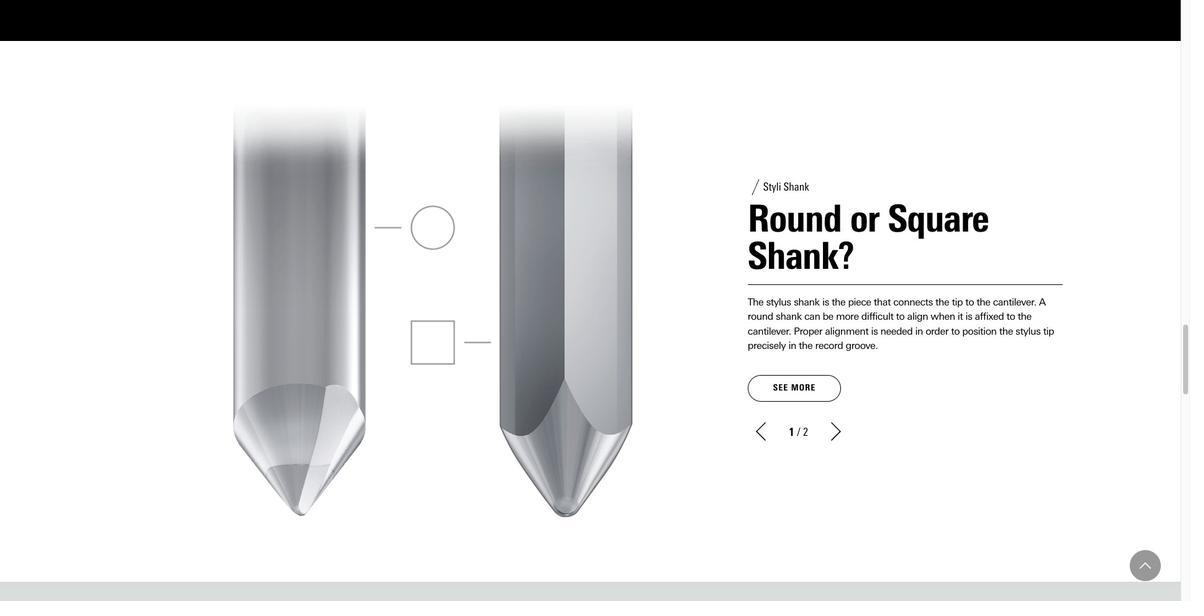 Task type: locate. For each thing, give the bounding box(es) containing it.
is down difficult
[[871, 325, 878, 337]]

1
[[789, 426, 794, 439]]

in down proper
[[789, 340, 796, 352]]

in
[[915, 325, 923, 337], [789, 340, 796, 352]]

1 vertical spatial cantilever.
[[748, 325, 791, 337]]

order
[[926, 325, 949, 337]]

1 vertical spatial in
[[789, 340, 796, 352]]

1 / 2
[[789, 426, 808, 439]]

0 vertical spatial is
[[822, 296, 829, 308]]

tip
[[952, 296, 963, 308], [1043, 325, 1054, 337]]

to
[[965, 296, 974, 308], [896, 311, 905, 323], [1007, 311, 1015, 323], [951, 325, 960, 337]]

shank up can
[[794, 296, 820, 308]]

round or square shank?
[[748, 196, 989, 278]]

0 vertical spatial stylus
[[766, 296, 791, 308]]

see
[[773, 383, 788, 393]]

0 horizontal spatial in
[[789, 340, 796, 352]]

the down proper
[[799, 340, 813, 352]]

tip up it
[[952, 296, 963, 308]]

0 vertical spatial cantilever.
[[993, 296, 1037, 308]]

shank left can
[[776, 311, 802, 323]]

stylus down a
[[1016, 325, 1041, 337]]

in down the align
[[915, 325, 923, 337]]

stylus
[[766, 296, 791, 308], [1016, 325, 1041, 337]]

0 vertical spatial tip
[[952, 296, 963, 308]]

piece
[[848, 296, 871, 308]]

1 vertical spatial shank
[[776, 311, 802, 323]]

1 vertical spatial stylus
[[1016, 325, 1041, 337]]

1 horizontal spatial cantilever.
[[993, 296, 1037, 308]]

shank
[[794, 296, 820, 308], [776, 311, 802, 323]]

more
[[836, 311, 859, 323]]

is
[[822, 296, 829, 308], [966, 311, 972, 323], [871, 325, 878, 337]]

cantilever.
[[993, 296, 1037, 308], [748, 325, 791, 337]]

1 horizontal spatial is
[[871, 325, 878, 337]]

arrow up image
[[1140, 560, 1151, 572]]

shank?
[[748, 233, 854, 278]]

0 vertical spatial in
[[915, 325, 923, 337]]

1 vertical spatial is
[[966, 311, 972, 323]]

2 vertical spatial is
[[871, 325, 878, 337]]

or
[[850, 196, 879, 241]]

1 vertical spatial tip
[[1043, 325, 1054, 337]]

the
[[832, 296, 846, 308], [936, 296, 949, 308], [977, 296, 991, 308], [1018, 311, 1032, 323], [999, 325, 1013, 337], [799, 340, 813, 352]]

1 horizontal spatial tip
[[1043, 325, 1054, 337]]

be
[[823, 311, 834, 323]]

the up when
[[936, 296, 949, 308]]

round
[[748, 196, 842, 241]]

stylus right the the
[[766, 296, 791, 308]]

tip down a
[[1043, 325, 1054, 337]]

groove.
[[846, 340, 878, 352]]

the down the affixed
[[999, 325, 1013, 337]]

is up be
[[822, 296, 829, 308]]

2 horizontal spatial is
[[966, 311, 972, 323]]

difficult
[[861, 311, 894, 323]]

is right it
[[966, 311, 972, 323]]

the up more
[[832, 296, 846, 308]]

cantilever. up precisely
[[748, 325, 791, 337]]

cantilever. left a
[[993, 296, 1037, 308]]



Task type: vqa. For each thing, say whether or not it's contained in the screenshot.
first Add
no



Task type: describe. For each thing, give the bounding box(es) containing it.
next slide image
[[827, 422, 846, 441]]

affixed
[[975, 311, 1004, 323]]

needed
[[881, 325, 913, 337]]

the up the affixed
[[977, 296, 991, 308]]

can
[[804, 311, 820, 323]]

connects
[[893, 296, 933, 308]]

position
[[962, 325, 997, 337]]

shank
[[784, 180, 809, 194]]

0 horizontal spatial cantilever.
[[748, 325, 791, 337]]

0 horizontal spatial tip
[[952, 296, 963, 308]]

0 horizontal spatial stylus
[[766, 296, 791, 308]]

1 horizontal spatial stylus
[[1016, 325, 1041, 337]]

the
[[748, 296, 764, 308]]

that
[[874, 296, 891, 308]]

2
[[803, 426, 808, 439]]

see more button
[[748, 375, 841, 402]]

to down it
[[951, 325, 960, 337]]

styli
[[763, 180, 781, 194]]

square
[[888, 196, 989, 241]]

proper
[[794, 325, 823, 337]]

precisely
[[748, 340, 786, 352]]

to right the affixed
[[1007, 311, 1015, 323]]

1 horizontal spatial in
[[915, 325, 923, 337]]

record
[[815, 340, 843, 352]]

0 vertical spatial shank
[[794, 296, 820, 308]]

1 of 6 group
[[0, 0, 1181, 41]]

the right the affixed
[[1018, 311, 1032, 323]]

round
[[748, 311, 773, 323]]

align
[[907, 311, 928, 323]]

to up the 'needed'
[[896, 311, 905, 323]]

when
[[931, 311, 955, 323]]

alignment
[[825, 325, 869, 337]]

to up position on the bottom right
[[965, 296, 974, 308]]

a
[[1039, 296, 1046, 308]]

0 horizontal spatial is
[[822, 296, 829, 308]]

previous slide image
[[752, 422, 770, 441]]

see more
[[773, 383, 816, 393]]

the stylus shank is the piece that connects the tip to the cantilever. a round shank can be more difficult to align when it is affixed to the cantilever. proper alignment is needed in order to position the stylus tip precisely in the record groove.
[[748, 296, 1054, 352]]

/
[[797, 426, 801, 439]]

more
[[791, 383, 816, 393]]

styli shank
[[763, 180, 809, 194]]

it
[[958, 311, 963, 323]]



